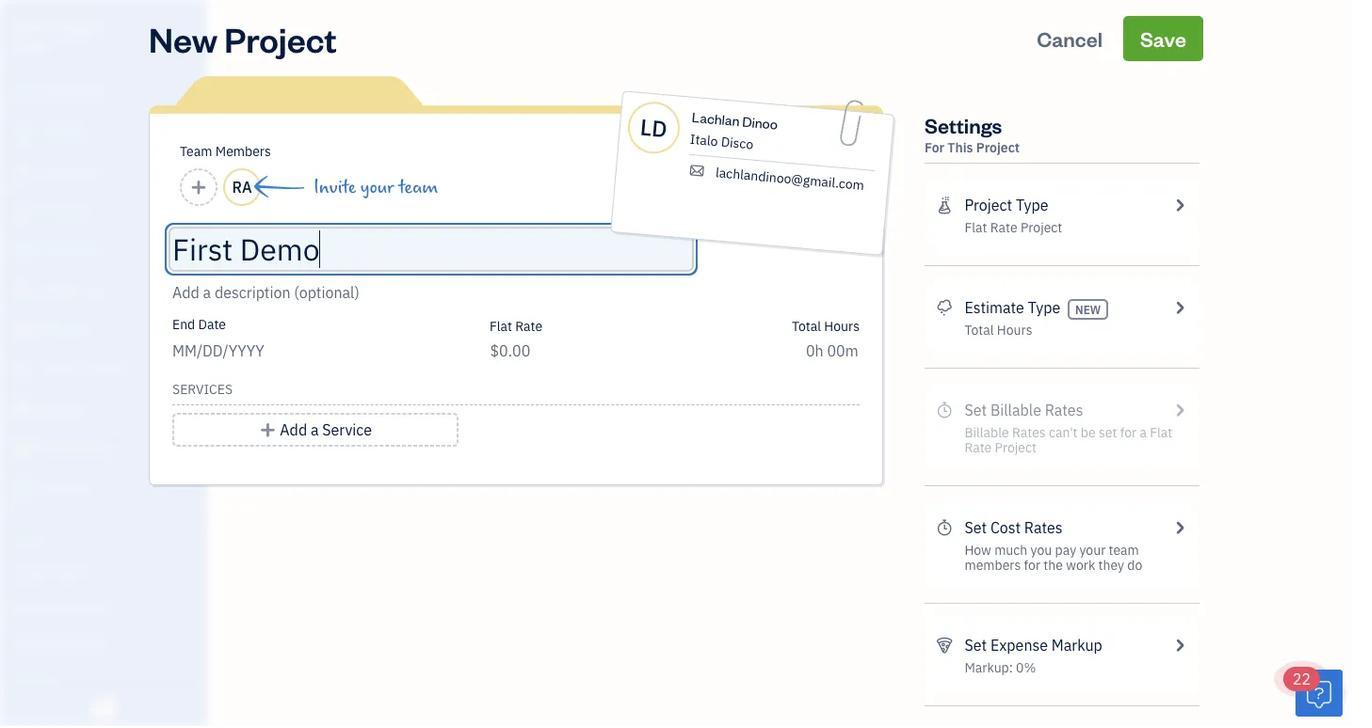 Task type: describe. For each thing, give the bounding box(es) containing it.
0 horizontal spatial your
[[360, 177, 394, 198]]

settings for settings for this project
[[925, 112, 1002, 138]]

add
[[280, 420, 307, 440]]

save button
[[1123, 16, 1203, 61]]

Hourly Budget text field
[[806, 341, 860, 361]]

do
[[1127, 557, 1142, 574]]

the
[[1044, 557, 1063, 574]]

markup:
[[965, 660, 1013, 677]]

bank connections link
[[5, 627, 201, 660]]

0 vertical spatial services
[[172, 381, 233, 398]]

how
[[965, 542, 991, 559]]

invoice image
[[12, 202, 35, 221]]

lachlan
[[691, 108, 741, 130]]

settings link
[[5, 662, 201, 695]]

dinoo
[[742, 112, 779, 133]]

cancel
[[1037, 25, 1103, 52]]

plus image
[[259, 419, 276, 442]]

type for estimate type
[[1028, 298, 1060, 318]]

client image
[[12, 123, 35, 142]]

for
[[1024, 557, 1040, 574]]

estimate type
[[965, 298, 1060, 318]]

team inside team members link
[[14, 565, 44, 581]]

settings for this project
[[925, 112, 1020, 156]]

a
[[311, 420, 319, 440]]

flat rate project
[[965, 219, 1062, 236]]

project inside settings for this project
[[976, 139, 1020, 156]]

team members inside main element
[[14, 565, 96, 581]]

rates
[[1024, 518, 1063, 538]]

1 horizontal spatial team
[[180, 143, 212, 160]]

estimates image
[[936, 297, 953, 319]]

Amount (USD) text field
[[490, 341, 531, 361]]

1 horizontal spatial hours
[[997, 322, 1032, 339]]

markup
[[1052, 636, 1102, 656]]

team inside how much you pay your team members for the work they do
[[1109, 542, 1139, 559]]

22 button
[[1283, 668, 1343, 717]]

ld
[[639, 112, 669, 144]]

End date in  format text field
[[172, 341, 401, 361]]

project type
[[965, 195, 1048, 215]]

markup: 0%
[[965, 660, 1036, 677]]

work
[[1066, 557, 1095, 574]]

items and services
[[14, 600, 114, 616]]

pay
[[1055, 542, 1076, 559]]

ra
[[232, 177, 252, 197]]

they
[[1098, 557, 1124, 574]]

new
[[149, 16, 218, 61]]

chart image
[[12, 440, 35, 459]]

connections
[[44, 635, 111, 651]]

freshbooks image
[[89, 697, 119, 719]]

apps
[[14, 531, 42, 546]]

services inside 'link'
[[68, 600, 114, 616]]

this
[[948, 139, 973, 156]]

invite
[[314, 177, 356, 198]]

flat for flat rate
[[490, 317, 512, 335]]

settings for settings
[[14, 670, 57, 685]]

oranges
[[50, 17, 103, 35]]

1 horizontal spatial total hours
[[965, 322, 1032, 339]]

add a service
[[280, 420, 372, 440]]

rate for flat rate
[[515, 317, 542, 335]]

members inside main element
[[46, 565, 96, 581]]

report image
[[12, 479, 35, 498]]

0%
[[1016, 660, 1036, 677]]

Project Description text field
[[172, 282, 690, 304]]

ruby oranges owner
[[15, 17, 103, 53]]

you
[[1031, 542, 1052, 559]]

money image
[[12, 400, 35, 419]]

items
[[14, 600, 43, 616]]

disco
[[720, 133, 754, 153]]

lachlandinoo@gmail.com
[[715, 164, 865, 194]]



Task type: vqa. For each thing, say whether or not it's contained in the screenshot.
Current Stock link
no



Task type: locate. For each thing, give the bounding box(es) containing it.
set for set expense markup
[[965, 636, 987, 656]]

projects image
[[936, 194, 953, 217]]

1 vertical spatial services
[[68, 600, 114, 616]]

save
[[1140, 25, 1186, 52]]

set for set cost rates
[[965, 518, 987, 538]]

and
[[46, 600, 66, 616]]

1 horizontal spatial services
[[172, 381, 233, 398]]

team up "items"
[[14, 565, 44, 581]]

0 horizontal spatial team
[[14, 565, 44, 581]]

apps link
[[5, 523, 201, 556]]

0 horizontal spatial members
[[46, 565, 96, 581]]

chevronright image for project type
[[1171, 194, 1188, 217]]

your
[[360, 177, 394, 198], [1079, 542, 1106, 559]]

members up 'ra' on the left of the page
[[215, 143, 271, 160]]

project image
[[12, 321, 35, 340]]

your right invite in the left of the page
[[360, 177, 394, 198]]

0 vertical spatial rate
[[990, 219, 1017, 236]]

0 horizontal spatial team
[[398, 177, 438, 198]]

chevronright image for estimate type
[[1171, 297, 1188, 319]]

1 horizontal spatial team
[[1109, 542, 1139, 559]]

items and services link
[[5, 592, 201, 625]]

members
[[215, 143, 271, 160], [46, 565, 96, 581]]

expense
[[990, 636, 1048, 656]]

total
[[792, 317, 821, 335], [965, 322, 994, 339]]

1 chevronright image from the top
[[1171, 517, 1188, 540]]

set cost rates
[[965, 518, 1063, 538]]

chevronright image
[[1171, 194, 1188, 217], [1171, 297, 1188, 319]]

flat for flat rate project
[[965, 219, 987, 236]]

end
[[172, 316, 195, 333]]

0 vertical spatial chevronright image
[[1171, 194, 1188, 217]]

settings down bank
[[14, 670, 57, 685]]

chevronright image for rates
[[1171, 517, 1188, 540]]

main element
[[0, 0, 254, 727]]

1 vertical spatial chevronright image
[[1171, 297, 1188, 319]]

1 vertical spatial team
[[1109, 542, 1139, 559]]

set
[[965, 518, 987, 538], [965, 636, 987, 656]]

0 vertical spatial your
[[360, 177, 394, 198]]

team right work in the right of the page
[[1109, 542, 1139, 559]]

team
[[180, 143, 212, 160], [14, 565, 44, 581]]

0 vertical spatial chevronright image
[[1171, 517, 1188, 540]]

2 set from the top
[[965, 636, 987, 656]]

1 vertical spatial type
[[1028, 298, 1060, 318]]

hours down estimate type
[[997, 322, 1032, 339]]

1 vertical spatial rate
[[515, 317, 542, 335]]

0 horizontal spatial team members
[[14, 565, 96, 581]]

1 set from the top
[[965, 518, 987, 538]]

add a service button
[[172, 413, 459, 447]]

flat up amount (usd) text field
[[490, 317, 512, 335]]

0 horizontal spatial settings
[[14, 670, 57, 685]]

1 chevronright image from the top
[[1171, 194, 1188, 217]]

team members
[[180, 143, 271, 160], [14, 565, 96, 581]]

hours
[[824, 317, 860, 335], [997, 322, 1032, 339]]

settings up this
[[925, 112, 1002, 138]]

1 vertical spatial team
[[14, 565, 44, 581]]

1 vertical spatial team members
[[14, 565, 96, 581]]

total up hourly budget text box on the top of the page
[[792, 317, 821, 335]]

team members up and
[[14, 565, 96, 581]]

0 horizontal spatial services
[[68, 600, 114, 616]]

1 horizontal spatial settings
[[925, 112, 1002, 138]]

total down estimate
[[965, 322, 994, 339]]

hours up hourly budget text box on the top of the page
[[824, 317, 860, 335]]

1 horizontal spatial members
[[215, 143, 271, 160]]

italo
[[689, 130, 719, 150]]

service
[[322, 420, 372, 440]]

0 vertical spatial team
[[180, 143, 212, 160]]

22
[[1293, 670, 1311, 690]]

total hours down estimate
[[965, 322, 1032, 339]]

rate up amount (usd) text field
[[515, 317, 542, 335]]

total hours
[[792, 317, 860, 335], [965, 322, 1032, 339]]

1 horizontal spatial team members
[[180, 143, 271, 160]]

1 horizontal spatial total
[[965, 322, 994, 339]]

0 horizontal spatial total hours
[[792, 317, 860, 335]]

members up items and services
[[46, 565, 96, 581]]

expenses image
[[936, 635, 953, 657]]

members
[[965, 557, 1021, 574]]

bank connections
[[14, 635, 111, 651]]

0 vertical spatial members
[[215, 143, 271, 160]]

settings
[[925, 112, 1002, 138], [14, 670, 57, 685]]

type
[[1016, 195, 1048, 215], [1028, 298, 1060, 318]]

total hours up hourly budget text box on the top of the page
[[792, 317, 860, 335]]

Project Name text field
[[172, 231, 690, 268]]

2 chevronright image from the top
[[1171, 635, 1188, 657]]

team
[[398, 177, 438, 198], [1109, 542, 1139, 559]]

envelope image
[[687, 163, 707, 179]]

timer image
[[12, 361, 35, 379]]

cost
[[990, 518, 1021, 538]]

1 vertical spatial members
[[46, 565, 96, 581]]

2 chevronright image from the top
[[1171, 297, 1188, 319]]

0 vertical spatial team members
[[180, 143, 271, 160]]

for
[[925, 139, 944, 156]]

ruby
[[15, 17, 48, 35]]

your inside how much you pay your team members for the work they do
[[1079, 542, 1106, 559]]

0 horizontal spatial rate
[[515, 317, 542, 335]]

type up flat rate project
[[1016, 195, 1048, 215]]

type for project type
[[1016, 195, 1048, 215]]

1 vertical spatial settings
[[14, 670, 57, 685]]

0 horizontal spatial flat
[[490, 317, 512, 335]]

1 horizontal spatial flat
[[965, 219, 987, 236]]

0 vertical spatial flat
[[965, 219, 987, 236]]

lachlan dinoo italo disco
[[689, 108, 779, 153]]

flat rate
[[490, 317, 542, 335]]

rate down project type
[[990, 219, 1017, 236]]

chevronright image
[[1171, 517, 1188, 540], [1171, 635, 1188, 657]]

expense image
[[12, 282, 35, 300]]

flat
[[965, 219, 987, 236], [490, 317, 512, 335]]

team up add team member "icon"
[[180, 143, 212, 160]]

set up the markup:
[[965, 636, 987, 656]]

1 vertical spatial your
[[1079, 542, 1106, 559]]

1 vertical spatial set
[[965, 636, 987, 656]]

settings inside settings for this project
[[925, 112, 1002, 138]]

cancel button
[[1020, 16, 1120, 61]]

flat down project type
[[965, 219, 987, 236]]

set up the 'how'
[[965, 518, 987, 538]]

1 horizontal spatial your
[[1079, 542, 1106, 559]]

set expense markup
[[965, 636, 1102, 656]]

payment image
[[12, 242, 35, 261]]

project
[[224, 16, 337, 61], [976, 139, 1020, 156], [965, 195, 1012, 215], [1021, 219, 1062, 236]]

new project
[[149, 16, 337, 61]]

1 horizontal spatial rate
[[990, 219, 1017, 236]]

much
[[994, 542, 1028, 559]]

how much you pay your team members for the work they do
[[965, 542, 1142, 574]]

1 vertical spatial chevronright image
[[1171, 635, 1188, 657]]

dashboard image
[[12, 84, 35, 103]]

date
[[198, 316, 226, 333]]

estimate
[[965, 298, 1024, 318]]

0 horizontal spatial total
[[792, 317, 821, 335]]

services
[[172, 381, 233, 398], [68, 600, 114, 616]]

bank
[[14, 635, 41, 651]]

team members link
[[5, 557, 201, 590]]

your right pay
[[1079, 542, 1106, 559]]

owner
[[15, 37, 53, 53]]

rate for flat rate project
[[990, 219, 1017, 236]]

0 horizontal spatial hours
[[824, 317, 860, 335]]

timetracking image
[[936, 517, 953, 540]]

chevronright image for markup
[[1171, 635, 1188, 657]]

0 vertical spatial set
[[965, 518, 987, 538]]

team members up 'ra' on the left of the page
[[180, 143, 271, 160]]

new
[[1075, 302, 1101, 317]]

0 vertical spatial team
[[398, 177, 438, 198]]

type left new
[[1028, 298, 1060, 318]]

end date
[[172, 316, 226, 333]]

1 vertical spatial flat
[[490, 317, 512, 335]]

settings inside main element
[[14, 670, 57, 685]]

invite your team
[[314, 177, 438, 198]]

add team member image
[[190, 176, 207, 199]]

0 vertical spatial type
[[1016, 195, 1048, 215]]

estimate image
[[12, 163, 35, 182]]

0 vertical spatial settings
[[925, 112, 1002, 138]]

rate
[[990, 219, 1017, 236], [515, 317, 542, 335]]

resource center badge image
[[1296, 670, 1343, 717]]

services down end date
[[172, 381, 233, 398]]

team up project name 'text field'
[[398, 177, 438, 198]]

services right and
[[68, 600, 114, 616]]



